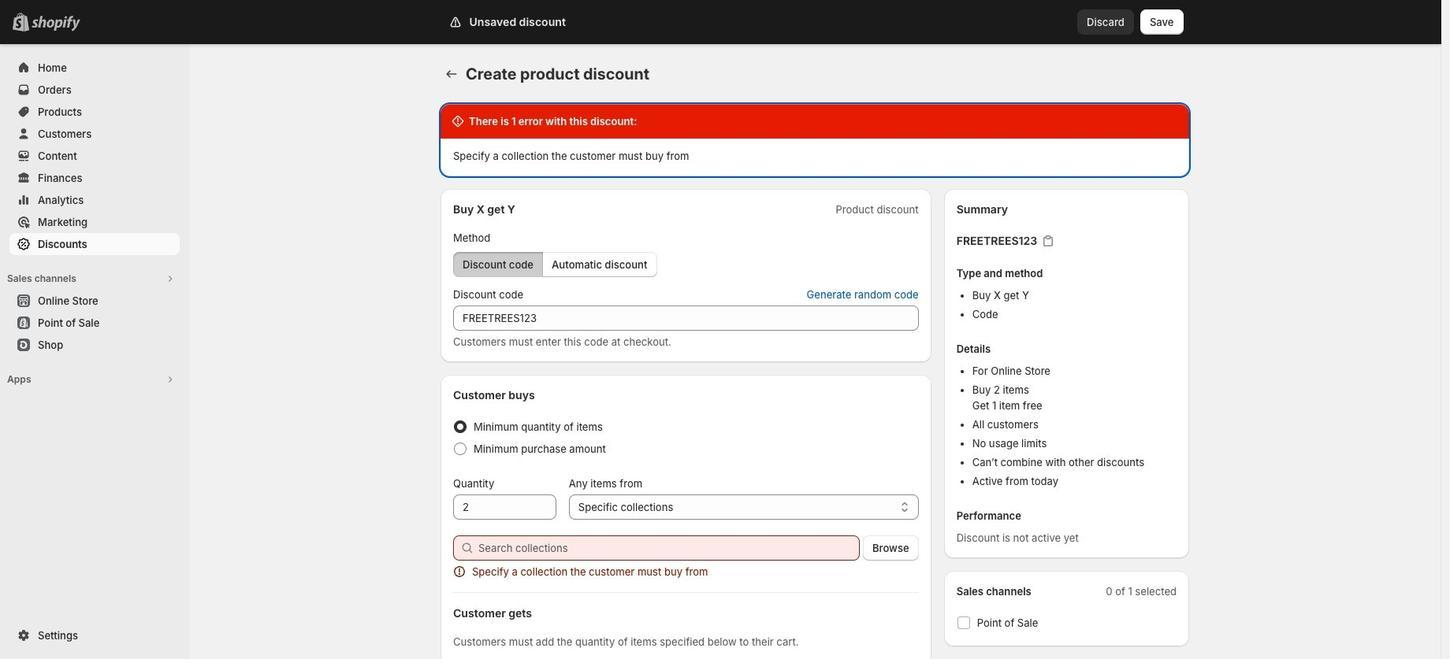 Task type: locate. For each thing, give the bounding box(es) containing it.
shopify image
[[32, 16, 80, 32]]

None text field
[[453, 306, 919, 331], [453, 495, 556, 520], [453, 306, 919, 331], [453, 495, 556, 520]]



Task type: vqa. For each thing, say whether or not it's contained in the screenshot.
Search collections text field
yes



Task type: describe. For each thing, give the bounding box(es) containing it.
Search collections text field
[[479, 536, 860, 561]]



